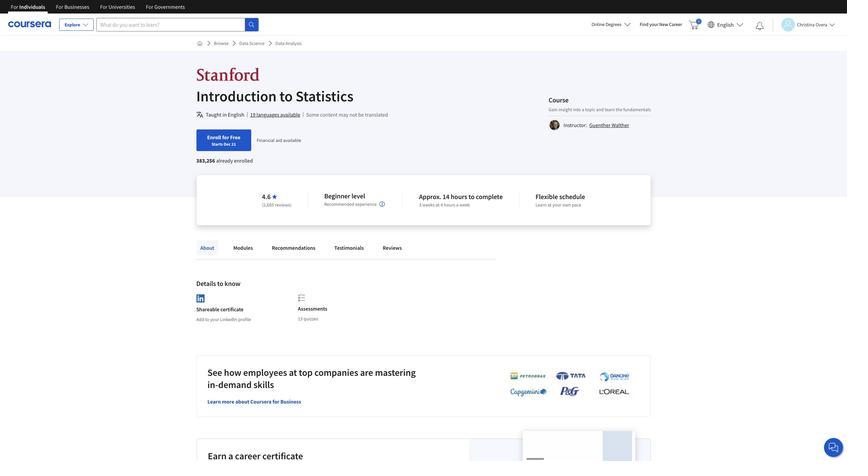 Task type: describe. For each thing, give the bounding box(es) containing it.
are
[[360, 366, 373, 379]]

testimonials link
[[330, 240, 368, 255]]

13
[[298, 316, 303, 322]]

financial
[[257, 137, 275, 143]]

christina
[[797, 21, 815, 28]]

some
[[306, 111, 319, 118]]

4.6
[[262, 192, 271, 201]]

a inside the course gain insight into a topic and learn the fundamentals
[[582, 106, 584, 112]]

learn more about coursera for business link
[[207, 398, 301, 405]]

profile
[[238, 316, 251, 323]]

starts
[[212, 141, 223, 147]]

taught
[[206, 111, 221, 118]]

find your new career link
[[636, 20, 686, 29]]

show notifications image
[[756, 22, 764, 30]]

week
[[459, 202, 470, 208]]

quizzes
[[304, 316, 318, 322]]

coursera career certificate image
[[523, 431, 636, 461]]

recommended experience
[[324, 201, 377, 207]]

businesses
[[64, 3, 89, 10]]

skills
[[254, 379, 274, 391]]

19 languages available button
[[250, 111, 300, 119]]

(2,685 reviews)
[[262, 202, 291, 208]]

recommended
[[324, 201, 354, 207]]

online
[[592, 21, 605, 27]]

course gain insight into a topic and learn the fundamentals
[[549, 96, 651, 112]]

about link
[[196, 240, 218, 255]]

coursera image
[[8, 19, 51, 30]]

guenther walther link
[[589, 122, 629, 128]]

1 horizontal spatial for
[[273, 398, 279, 405]]

testimonials
[[334, 245, 364, 251]]

fundamentals
[[623, 106, 651, 112]]

some content may not be translated
[[306, 111, 388, 118]]

instructor:
[[564, 122, 587, 128]]

already
[[216, 157, 233, 164]]

walther
[[612, 122, 629, 128]]

instructor: guenther walther
[[564, 122, 629, 128]]

and
[[596, 106, 604, 112]]

add to your linkedin profile
[[196, 316, 251, 323]]

know
[[225, 279, 241, 288]]

details
[[196, 279, 216, 288]]

data for data analysis
[[275, 40, 285, 46]]

21
[[231, 141, 236, 147]]

to for statistics
[[279, 87, 293, 106]]

find your new career
[[640, 21, 682, 27]]

certificate
[[221, 306, 244, 313]]

modules link
[[229, 240, 257, 255]]

may
[[339, 111, 348, 118]]

complete
[[476, 192, 503, 201]]

financial aid available button
[[257, 137, 301, 143]]

modules
[[233, 245, 253, 251]]

383,256
[[196, 157, 215, 164]]

for inside enroll for free starts dec 21
[[222, 134, 229, 141]]

available for 19 languages available
[[280, 111, 300, 118]]

christina overa
[[797, 21, 827, 28]]

shopping cart: 1 item image
[[689, 19, 702, 29]]

schedule
[[559, 192, 585, 201]]

english inside english button
[[717, 21, 734, 28]]

about
[[235, 398, 249, 405]]

mastering
[[375, 366, 416, 379]]

available for financial aid available
[[283, 137, 301, 143]]

browse link
[[211, 37, 231, 49]]

statistics
[[296, 87, 353, 106]]

online degrees button
[[586, 17, 636, 32]]

for governments
[[146, 3, 185, 10]]

2 vertical spatial your
[[210, 316, 219, 323]]

pace
[[572, 202, 581, 208]]

data science link
[[237, 37, 267, 49]]

not
[[350, 111, 357, 118]]

recommendations link
[[268, 240, 320, 255]]

beginner level
[[324, 192, 365, 200]]

demand
[[218, 379, 252, 391]]

data analysis link
[[273, 37, 304, 49]]

online degrees
[[592, 21, 622, 27]]

guenther
[[589, 122, 611, 128]]

a inside approx. 14 hours to complete 3 weeks at 4 hours a week
[[456, 202, 459, 208]]

learn
[[605, 106, 615, 112]]

see how employees at top companies are mastering in-demand skills
[[207, 366, 416, 391]]

0 vertical spatial hours
[[451, 192, 467, 201]]

own
[[562, 202, 571, 208]]

for universities
[[100, 3, 135, 10]]

at inside approx. 14 hours to complete 3 weeks at 4 hours a week
[[436, 202, 440, 208]]

for individuals
[[11, 3, 45, 10]]

for for governments
[[146, 3, 153, 10]]

in
[[223, 111, 227, 118]]

for for businesses
[[56, 3, 63, 10]]

approx.
[[419, 192, 441, 201]]

taught in english
[[206, 111, 244, 118]]

383,256 already enrolled
[[196, 157, 253, 164]]

banner navigation
[[5, 0, 190, 14]]

1 vertical spatial english
[[228, 111, 244, 118]]

dec
[[224, 141, 231, 147]]

for for universities
[[100, 3, 107, 10]]



Task type: locate. For each thing, give the bounding box(es) containing it.
shareable certificate
[[196, 306, 244, 313]]

hours up the week
[[451, 192, 467, 201]]

insight
[[559, 106, 572, 112]]

1 horizontal spatial your
[[553, 202, 562, 208]]

1 vertical spatial your
[[553, 202, 562, 208]]

0 horizontal spatial data
[[239, 40, 249, 46]]

employees
[[243, 366, 287, 379]]

information about difficulty level pre-requisites. image
[[380, 202, 385, 207]]

1 horizontal spatial learn
[[536, 202, 547, 208]]

linkedin
[[220, 316, 237, 323]]

individuals
[[19, 3, 45, 10]]

business
[[280, 398, 301, 405]]

reviews
[[383, 245, 402, 251]]

0 vertical spatial available
[[280, 111, 300, 118]]

translated
[[365, 111, 388, 118]]

1 horizontal spatial a
[[582, 106, 584, 112]]

at for flexible schedule learn at your own pace
[[548, 202, 552, 208]]

a right into
[[582, 106, 584, 112]]

for up dec
[[222, 134, 229, 141]]

analysis
[[286, 40, 302, 46]]

governments
[[154, 3, 185, 10]]

data analysis
[[275, 40, 302, 46]]

science
[[249, 40, 265, 46]]

data for data science
[[239, 40, 249, 46]]

0 vertical spatial your
[[649, 21, 658, 27]]

enroll
[[207, 134, 221, 141]]

your right find
[[649, 21, 658, 27]]

1 vertical spatial available
[[283, 137, 301, 143]]

for left individuals on the left of the page
[[11, 3, 18, 10]]

to left know
[[217, 279, 223, 288]]

to inside approx. 14 hours to complete 3 weeks at 4 hours a week
[[469, 192, 475, 201]]

find
[[640, 21, 649, 27]]

0 horizontal spatial learn
[[207, 398, 221, 405]]

flexible schedule learn at your own pace
[[536, 192, 585, 208]]

1 vertical spatial for
[[273, 398, 279, 405]]

beginner
[[324, 192, 350, 200]]

for
[[11, 3, 18, 10], [56, 3, 63, 10], [100, 3, 107, 10], [146, 3, 153, 10]]

learn left more
[[207, 398, 221, 405]]

for
[[222, 134, 229, 141], [273, 398, 279, 405]]

guenther walther image
[[550, 120, 560, 130]]

assessments
[[298, 305, 327, 312]]

reviews)
[[275, 202, 291, 208]]

english
[[717, 21, 734, 28], [228, 111, 244, 118]]

available right aid
[[283, 137, 301, 143]]

the
[[616, 106, 622, 112]]

your left own
[[553, 202, 562, 208]]

available left the some
[[280, 111, 300, 118]]

stanford university image
[[196, 67, 260, 82]]

2 horizontal spatial at
[[548, 202, 552, 208]]

career
[[669, 21, 682, 27]]

2 for from the left
[[56, 3, 63, 10]]

add
[[196, 316, 204, 323]]

gain
[[549, 106, 558, 112]]

be
[[358, 111, 364, 118]]

19
[[250, 111, 255, 118]]

in-
[[207, 379, 218, 391]]

financial aid available
[[257, 137, 301, 143]]

2 horizontal spatial your
[[649, 21, 658, 27]]

your
[[649, 21, 658, 27], [553, 202, 562, 208], [210, 316, 219, 323]]

for left the business
[[273, 398, 279, 405]]

at
[[436, 202, 440, 208], [548, 202, 552, 208], [289, 366, 297, 379]]

to up "19 languages available"
[[279, 87, 293, 106]]

to for your
[[205, 316, 209, 323]]

a
[[582, 106, 584, 112], [456, 202, 459, 208]]

languages
[[256, 111, 279, 118]]

4 for from the left
[[146, 3, 153, 10]]

at inside "see how employees at top companies are mastering in-demand skills"
[[289, 366, 297, 379]]

coursera enterprise logos image
[[500, 372, 635, 401]]

0 horizontal spatial your
[[210, 316, 219, 323]]

to up the week
[[469, 192, 475, 201]]

at left top
[[289, 366, 297, 379]]

learn inside flexible schedule learn at your own pace
[[536, 202, 547, 208]]

1 data from the left
[[239, 40, 249, 46]]

a left the week
[[456, 202, 459, 208]]

topic
[[585, 106, 595, 112]]

0 horizontal spatial english
[[228, 111, 244, 118]]

english right shopping cart: 1 item image
[[717, 21, 734, 28]]

chat with us image
[[828, 442, 839, 453]]

0 vertical spatial english
[[717, 21, 734, 28]]

data inside data analysis link
[[275, 40, 285, 46]]

explore
[[65, 22, 80, 28]]

data left science
[[239, 40, 249, 46]]

available inside 19 languages available button
[[280, 111, 300, 118]]

available
[[280, 111, 300, 118], [283, 137, 301, 143]]

3
[[419, 202, 421, 208]]

for left "universities"
[[100, 3, 107, 10]]

browse
[[214, 40, 229, 46]]

into
[[573, 106, 581, 112]]

1 vertical spatial learn
[[207, 398, 221, 405]]

to right add
[[205, 316, 209, 323]]

(2,685
[[262, 202, 274, 208]]

overa
[[816, 21, 827, 28]]

What do you want to learn? text field
[[96, 18, 245, 31]]

free
[[230, 134, 240, 141]]

13 quizzes
[[298, 316, 318, 322]]

2 data from the left
[[275, 40, 285, 46]]

flexible
[[536, 192, 558, 201]]

1 horizontal spatial data
[[275, 40, 285, 46]]

1 horizontal spatial at
[[436, 202, 440, 208]]

0 horizontal spatial at
[[289, 366, 297, 379]]

1 horizontal spatial english
[[717, 21, 734, 28]]

3 for from the left
[[100, 3, 107, 10]]

home image
[[197, 41, 202, 46]]

shareable
[[196, 306, 219, 313]]

at for see how employees at top companies are mastering in-demand skills
[[289, 366, 297, 379]]

0 horizontal spatial for
[[222, 134, 229, 141]]

for for individuals
[[11, 3, 18, 10]]

for left governments
[[146, 3, 153, 10]]

english button
[[705, 14, 746, 36]]

to
[[279, 87, 293, 106], [469, 192, 475, 201], [217, 279, 223, 288], [205, 316, 209, 323]]

data science
[[239, 40, 265, 46]]

enrolled
[[234, 157, 253, 164]]

universities
[[109, 3, 135, 10]]

your inside flexible schedule learn at your own pace
[[553, 202, 562, 208]]

at down flexible
[[548, 202, 552, 208]]

4
[[441, 202, 443, 208]]

1 for from the left
[[11, 3, 18, 10]]

introduction to statistics
[[196, 87, 353, 106]]

at inside flexible schedule learn at your own pace
[[548, 202, 552, 208]]

more
[[222, 398, 234, 405]]

0 horizontal spatial a
[[456, 202, 459, 208]]

approx. 14 hours to complete 3 weeks at 4 hours a week
[[419, 192, 503, 208]]

19 languages available
[[250, 111, 300, 118]]

introduction
[[196, 87, 277, 106]]

learn down flexible
[[536, 202, 547, 208]]

explore button
[[59, 19, 94, 31]]

english right in
[[228, 111, 244, 118]]

course
[[549, 96, 569, 104]]

to for know
[[217, 279, 223, 288]]

at left 4
[[436, 202, 440, 208]]

enroll for free starts dec 21
[[207, 134, 240, 147]]

new
[[659, 21, 668, 27]]

hours right 4
[[444, 202, 455, 208]]

0 vertical spatial for
[[222, 134, 229, 141]]

your down shareable certificate
[[210, 316, 219, 323]]

1 vertical spatial hours
[[444, 202, 455, 208]]

christina overa button
[[773, 18, 835, 31]]

1 vertical spatial a
[[456, 202, 459, 208]]

None search field
[[96, 18, 259, 31]]

reviews link
[[379, 240, 406, 255]]

aid
[[276, 137, 282, 143]]

0 vertical spatial a
[[582, 106, 584, 112]]

14
[[443, 192, 449, 201]]

for left the businesses
[[56, 3, 63, 10]]

content
[[320, 111, 338, 118]]

learn more about coursera for business
[[207, 398, 301, 405]]

data left the "analysis"
[[275, 40, 285, 46]]

0 vertical spatial learn
[[536, 202, 547, 208]]

companies
[[314, 366, 358, 379]]

recommendations
[[272, 245, 315, 251]]

experience
[[355, 201, 377, 207]]



Task type: vqa. For each thing, say whether or not it's contained in the screenshot.
or
no



